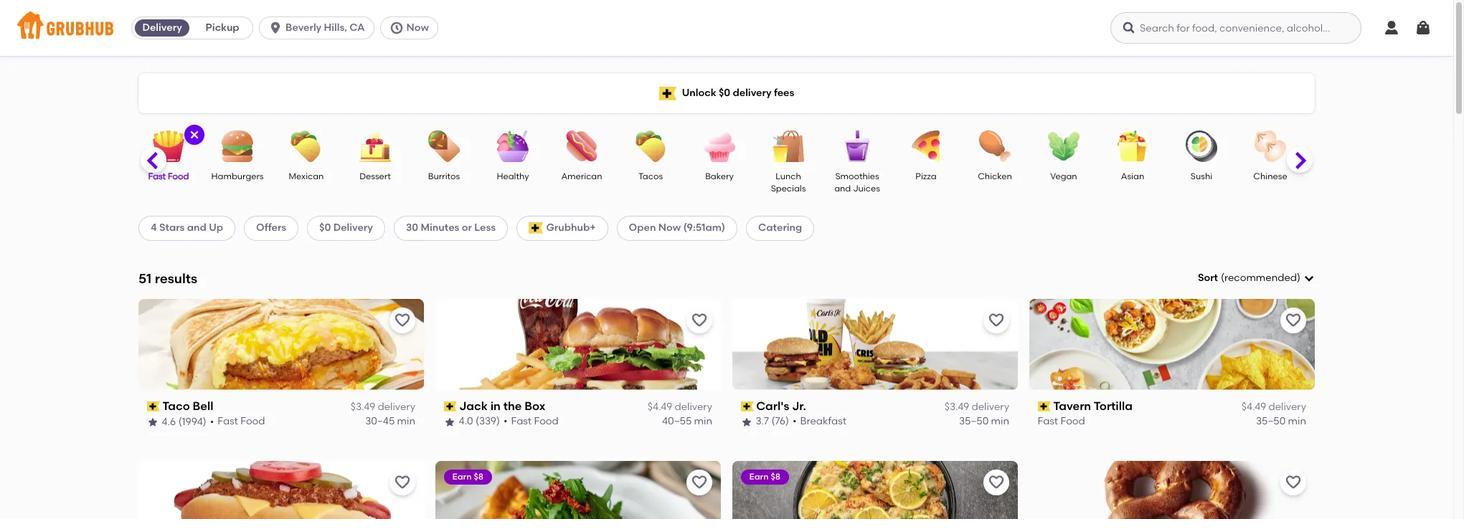 Task type: locate. For each thing, give the bounding box(es) containing it.
1 horizontal spatial subscription pass image
[[1038, 402, 1051, 412]]

35–50 for tavern tortilla
[[1256, 416, 1286, 428]]

• right (76)
[[793, 416, 797, 428]]

$0
[[719, 87, 730, 99], [319, 222, 331, 234]]

• fast food down box
[[504, 416, 559, 428]]

2 • fast food from the left
[[504, 416, 559, 428]]

1 vertical spatial grubhub plus flag logo image
[[529, 223, 543, 234]]

subscription pass image
[[444, 402, 457, 412], [1038, 402, 1051, 412]]

chinese image
[[1246, 131, 1296, 162]]

taco bell logo image
[[138, 299, 424, 390]]

and left the up
[[187, 222, 207, 234]]

1 horizontal spatial • fast food
[[504, 416, 559, 428]]

beverly hills, ca
[[286, 22, 365, 34]]

2 horizontal spatial star icon image
[[741, 417, 753, 428]]

2 earn from the left
[[750, 472, 769, 482]]

2 • from the left
[[504, 416, 508, 428]]

0 horizontal spatial 35–50
[[959, 416, 989, 428]]

(9:51am)
[[683, 222, 725, 234]]

• for jr.
[[793, 416, 797, 428]]

2 star icon image from the left
[[444, 417, 456, 428]]

0 vertical spatial grubhub plus flag logo image
[[659, 86, 676, 100]]

4.0 (339)
[[459, 416, 500, 428]]

pickup button
[[192, 17, 253, 39]]

earn $8 down 4.0
[[453, 472, 484, 482]]

carl's jr. logo image
[[733, 299, 1018, 390]]

fast food
[[148, 171, 189, 182], [1038, 416, 1086, 428]]

subscription pass image
[[147, 402, 160, 412], [741, 402, 754, 412]]

juices
[[853, 184, 880, 194]]

svg image inside now button
[[389, 21, 404, 35]]

30–45
[[365, 416, 395, 428]]

fast food down tavern
[[1038, 416, 1086, 428]]

4.0
[[459, 416, 474, 428]]

2 $4.49 delivery from the left
[[1242, 401, 1307, 413]]

earn down 3.7
[[750, 472, 769, 482]]

and down smoothies
[[835, 184, 851, 194]]

0 horizontal spatial now
[[406, 22, 429, 34]]

0 horizontal spatial grubhub plus flag logo image
[[529, 223, 543, 234]]

0 horizontal spatial $3.49 delivery
[[351, 401, 415, 413]]

chinese
[[1254, 171, 1288, 182]]

0 horizontal spatial subscription pass image
[[444, 402, 457, 412]]

1 horizontal spatial star icon image
[[444, 417, 456, 428]]

1 • from the left
[[210, 416, 214, 428]]

1 $4.49 delivery from the left
[[648, 401, 712, 413]]

2 $3.49 from the left
[[945, 401, 969, 413]]

1 horizontal spatial save this restaurant image
[[691, 312, 708, 329]]

delivery
[[142, 22, 182, 34], [333, 222, 373, 234]]

0 horizontal spatial delivery
[[142, 22, 182, 34]]

1 horizontal spatial now
[[658, 222, 681, 234]]

1 $4.49 from the left
[[648, 401, 672, 413]]

1 horizontal spatial grubhub plus flag logo image
[[659, 86, 676, 100]]

tavern
[[1054, 399, 1092, 413]]

1 35–50 min from the left
[[959, 416, 1009, 428]]

delivery
[[733, 87, 772, 99], [378, 401, 415, 413], [675, 401, 712, 413], [972, 401, 1009, 413], [1269, 401, 1307, 413]]

2 horizontal spatial •
[[793, 416, 797, 428]]

save this restaurant button for tavern tortilla  logo
[[1281, 308, 1307, 333]]

0 horizontal spatial and
[[187, 222, 207, 234]]

1 horizontal spatial $3.49 delivery
[[945, 401, 1009, 413]]

35–50 min
[[959, 416, 1009, 428], [1256, 416, 1307, 428]]

food
[[168, 171, 189, 182], [241, 416, 265, 428], [535, 416, 559, 428], [1061, 416, 1086, 428]]

3 • from the left
[[793, 416, 797, 428]]

and
[[835, 184, 851, 194], [187, 222, 207, 234]]

earn
[[453, 472, 472, 482], [750, 472, 769, 482]]

1 • fast food from the left
[[210, 416, 265, 428]]

food right (1994)
[[241, 416, 265, 428]]

save this restaurant button
[[390, 308, 415, 333], [687, 308, 712, 333], [984, 308, 1009, 333], [1281, 308, 1307, 333], [390, 470, 415, 496], [687, 470, 712, 496], [984, 470, 1009, 496], [1281, 470, 1307, 496]]

save this restaurant image for jamba logo at the bottom of the page
[[1285, 474, 1302, 491]]

delivery for taco bell
[[378, 401, 415, 413]]

delivery down dessert
[[333, 222, 373, 234]]

$8 for nico's italian ristorante logo
[[771, 472, 781, 482]]

35–50 min for tavern tortilla
[[1256, 416, 1307, 428]]

beverly
[[286, 22, 322, 34]]

0 horizontal spatial $3.49
[[351, 401, 375, 413]]

0 vertical spatial now
[[406, 22, 429, 34]]

35–50 min for carl's jr.
[[959, 416, 1009, 428]]

save this restaurant button for jack in the box logo on the bottom of page
[[687, 308, 712, 333]]

30
[[406, 222, 418, 234]]

(339)
[[476, 416, 500, 428]]

star icon image left 4.0
[[444, 417, 456, 428]]

asian image
[[1108, 131, 1158, 162]]

$3.49 for taco bell
[[351, 401, 375, 413]]

1 horizontal spatial earn $8
[[750, 472, 781, 482]]

1 horizontal spatial •
[[504, 416, 508, 428]]

$3.49 for carl's jr.
[[945, 401, 969, 413]]

grubhub plus flag logo image for grubhub+
[[529, 223, 543, 234]]

1 vertical spatial now
[[658, 222, 681, 234]]

2 horizontal spatial save this restaurant image
[[988, 312, 1005, 329]]

2 subscription pass image from the left
[[1038, 402, 1051, 412]]

none field containing sort
[[1198, 271, 1315, 286]]

0 horizontal spatial • fast food
[[210, 416, 265, 428]]

$8 down 3.7 (76) at the right bottom of page
[[771, 472, 781, 482]]

beverly hills, ca button
[[259, 17, 380, 39]]

3 min from the left
[[991, 416, 1009, 428]]

grubhub plus flag logo image left unlock
[[659, 86, 676, 100]]

2 min from the left
[[694, 416, 712, 428]]

0 vertical spatial fast food
[[148, 171, 189, 182]]

•
[[210, 416, 214, 428], [504, 416, 508, 428], [793, 416, 797, 428]]

healthy
[[497, 171, 529, 182]]

earn down 4.0
[[453, 472, 472, 482]]

1 horizontal spatial subscription pass image
[[741, 402, 754, 412]]

$3.49 delivery
[[351, 401, 415, 413], [945, 401, 1009, 413]]

3 star icon image from the left
[[741, 417, 753, 428]]

svg image
[[189, 129, 200, 141], [1304, 273, 1315, 284]]

svg image inside field
[[1304, 273, 1315, 284]]

1 horizontal spatial $0
[[719, 87, 730, 99]]

1 min from the left
[[397, 416, 415, 428]]

1 35–50 from the left
[[959, 416, 989, 428]]

now button
[[380, 17, 444, 39]]

american image
[[557, 131, 607, 162]]

• down the jack in the box at the left
[[504, 416, 508, 428]]

earn $8 for "grandpa's omelette crack logo"
[[453, 472, 484, 482]]

1 vertical spatial fast food
[[1038, 416, 1086, 428]]

2 $8 from the left
[[771, 472, 781, 482]]

star icon image for jack in the box
[[444, 417, 456, 428]]

bell
[[193, 399, 214, 413]]

food down fast food image
[[168, 171, 189, 182]]

min
[[397, 416, 415, 428], [694, 416, 712, 428], [991, 416, 1009, 428], [1288, 416, 1307, 428]]

4.6
[[162, 416, 176, 428]]

0 horizontal spatial 35–50 min
[[959, 416, 1009, 428]]

fast food down fast food image
[[148, 171, 189, 182]]

fast down tavern
[[1038, 416, 1059, 428]]

1 subscription pass image from the left
[[444, 402, 457, 412]]

taco
[[163, 399, 190, 413]]

save this restaurant image
[[691, 312, 708, 329], [988, 312, 1005, 329], [394, 474, 411, 491]]

• fast food for jack in the box
[[504, 416, 559, 428]]

bakery image
[[695, 131, 745, 162]]

1 earn from the left
[[453, 472, 472, 482]]

1 vertical spatial svg image
[[1304, 273, 1315, 284]]

jack in the box logo image
[[436, 299, 721, 390]]

carl's jr.
[[757, 399, 807, 413]]

save this restaurant button for jamba logo at the bottom of the page
[[1281, 470, 1307, 496]]

1 horizontal spatial $4.49 delivery
[[1242, 401, 1307, 413]]

earn $8 down 3.7
[[750, 472, 781, 482]]

$4.49 delivery
[[648, 401, 712, 413], [1242, 401, 1307, 413]]

$8
[[474, 472, 484, 482], [771, 472, 781, 482]]

(1994)
[[179, 416, 207, 428]]

mexican image
[[281, 131, 331, 162]]

delivery left pickup
[[142, 22, 182, 34]]

0 horizontal spatial earn $8
[[453, 472, 484, 482]]

carl's
[[757, 399, 790, 413]]

food down tavern
[[1061, 416, 1086, 428]]

• fast food down bell
[[210, 416, 265, 428]]

1 horizontal spatial $4.49
[[1242, 401, 1266, 413]]

$4.49 delivery for jack in the box
[[648, 401, 712, 413]]

taco bell
[[163, 399, 214, 413]]

$3.49
[[351, 401, 375, 413], [945, 401, 969, 413]]

pizza
[[916, 171, 937, 182]]

40–55 min
[[662, 416, 712, 428]]

vegan
[[1051, 171, 1077, 182]]

• fast food for taco bell
[[210, 416, 265, 428]]

grubhub plus flag logo image left the grubhub+
[[529, 223, 543, 234]]

earn for nico's italian ristorante logo
[[750, 472, 769, 482]]

1 horizontal spatial 35–50 min
[[1256, 416, 1307, 428]]

3.7 (76)
[[756, 416, 790, 428]]

1 $3.49 from the left
[[351, 401, 375, 413]]

1 horizontal spatial 35–50
[[1256, 416, 1286, 428]]

51 results
[[138, 270, 197, 287]]

0 horizontal spatial $4.49 delivery
[[648, 401, 712, 413]]

hills,
[[324, 22, 347, 34]]

$8 down 4.0 (339)
[[474, 472, 484, 482]]

the
[[504, 399, 522, 413]]

0 vertical spatial and
[[835, 184, 851, 194]]

star icon image
[[147, 417, 159, 428], [444, 417, 456, 428], [741, 417, 753, 428]]

earn $8
[[453, 472, 484, 482], [750, 472, 781, 482]]

lunch
[[776, 171, 801, 182]]

0 horizontal spatial svg image
[[189, 129, 200, 141]]

box
[[525, 399, 546, 413]]

now right open
[[658, 222, 681, 234]]

now right ca
[[406, 22, 429, 34]]

51
[[138, 270, 152, 287]]

burritos image
[[419, 131, 469, 162]]

$0 right unlock
[[719, 87, 730, 99]]

min for taco bell
[[397, 416, 415, 428]]

1 horizontal spatial earn
[[750, 472, 769, 482]]

save this restaurant image for jack in the box
[[691, 312, 708, 329]]

0 horizontal spatial •
[[210, 416, 214, 428]]

hamburgers
[[211, 171, 264, 182]]

star icon image left "4.6"
[[147, 417, 159, 428]]

subscription pass image for jack in the box
[[444, 402, 457, 412]]

smoothies and juices image
[[832, 131, 883, 162]]

2 35–50 from the left
[[1256, 416, 1286, 428]]

30 minutes or less
[[406, 222, 496, 234]]

2 $3.49 delivery from the left
[[945, 401, 1009, 413]]

2 $4.49 from the left
[[1242, 401, 1266, 413]]

jr.
[[793, 399, 807, 413]]

1 vertical spatial delivery
[[333, 222, 373, 234]]

0 horizontal spatial $4.49
[[648, 401, 672, 413]]

0 vertical spatial delivery
[[142, 22, 182, 34]]

grubhub+
[[546, 222, 596, 234]]

1 horizontal spatial and
[[835, 184, 851, 194]]

• down bell
[[210, 416, 214, 428]]

sushi
[[1191, 171, 1213, 182]]

1 horizontal spatial svg image
[[1304, 273, 1315, 284]]

35–50
[[959, 416, 989, 428], [1256, 416, 1286, 428]]

2 35–50 min from the left
[[1256, 416, 1307, 428]]

(
[[1221, 272, 1225, 284]]

1 earn $8 from the left
[[453, 472, 484, 482]]

4 stars and up
[[151, 222, 223, 234]]

tacos image
[[626, 131, 676, 162]]

30–45 min
[[365, 416, 415, 428]]

star icon image left 3.7
[[741, 417, 753, 428]]

$4.49 delivery for tavern tortilla
[[1242, 401, 1307, 413]]

1 horizontal spatial $3.49
[[945, 401, 969, 413]]

1 subscription pass image from the left
[[147, 402, 160, 412]]

0 horizontal spatial earn
[[453, 472, 472, 482]]

svg image right )
[[1304, 273, 1315, 284]]

1 vertical spatial and
[[187, 222, 207, 234]]

subscription pass image left tavern
[[1038, 402, 1051, 412]]

save this restaurant button for taco bell logo
[[390, 308, 415, 333]]

subscription pass image left taco
[[147, 402, 160, 412]]

0 horizontal spatial star icon image
[[147, 417, 159, 428]]

4 min from the left
[[1288, 416, 1307, 428]]

0 horizontal spatial subscription pass image
[[147, 402, 160, 412]]

now
[[406, 22, 429, 34], [658, 222, 681, 234]]

open now (9:51am)
[[629, 222, 725, 234]]

1 horizontal spatial $8
[[771, 472, 781, 482]]

1 star icon image from the left
[[147, 417, 159, 428]]

1 $3.49 delivery from the left
[[351, 401, 415, 413]]

grubhub plus flag logo image for unlock $0 delivery fees
[[659, 86, 676, 100]]

$4.49
[[648, 401, 672, 413], [1242, 401, 1266, 413]]

svg image left hamburgers image at the left top of the page
[[189, 129, 200, 141]]

0 horizontal spatial $8
[[474, 472, 484, 482]]

2 subscription pass image from the left
[[741, 402, 754, 412]]

1 $8 from the left
[[474, 472, 484, 482]]

in
[[491, 399, 501, 413]]

grubhub plus flag logo image
[[659, 86, 676, 100], [529, 223, 543, 234]]

0 vertical spatial $0
[[719, 87, 730, 99]]

subscription pass image left the carl's
[[741, 402, 754, 412]]

minutes
[[421, 222, 460, 234]]

$4.49 for jack in the box
[[648, 401, 672, 413]]

1 vertical spatial $0
[[319, 222, 331, 234]]

svg image
[[1383, 19, 1401, 37], [1415, 19, 1432, 37], [268, 21, 283, 35], [389, 21, 404, 35], [1122, 21, 1136, 35]]

$0 right offers
[[319, 222, 331, 234]]

None field
[[1198, 271, 1315, 286]]

subscription pass image left jack
[[444, 402, 457, 412]]

save this restaurant image
[[394, 312, 411, 329], [1285, 312, 1302, 329], [691, 474, 708, 491], [988, 474, 1005, 491], [1285, 474, 1302, 491]]

2 earn $8 from the left
[[750, 472, 781, 482]]



Task type: vqa. For each thing, say whether or not it's contained in the screenshot.


Task type: describe. For each thing, give the bounding box(es) containing it.
fast down the at left bottom
[[512, 416, 532, 428]]

catering
[[758, 222, 802, 234]]

delivery for tavern tortilla
[[1269, 401, 1307, 413]]

$3.49 delivery for taco bell
[[351, 401, 415, 413]]

chicken
[[978, 171, 1012, 182]]

min for carl's jr.
[[991, 416, 1009, 428]]

)
[[1297, 272, 1301, 284]]

earn for "grandpa's omelette crack logo"
[[453, 472, 472, 482]]

save this restaurant image for tavern tortilla  logo
[[1285, 312, 1302, 329]]

delivery inside button
[[142, 22, 182, 34]]

delivery for jack in the box
[[675, 401, 712, 413]]

save this restaurant image for taco bell logo
[[394, 312, 411, 329]]

$0 delivery
[[319, 222, 373, 234]]

Search for food, convenience, alcohol... search field
[[1111, 12, 1362, 44]]

sort ( recommended )
[[1198, 272, 1301, 284]]

unlock
[[682, 87, 716, 99]]

unlock $0 delivery fees
[[682, 87, 794, 99]]

jack in the box
[[460, 399, 546, 413]]

1 horizontal spatial delivery
[[333, 222, 373, 234]]

jack
[[460, 399, 488, 413]]

sort
[[1198, 272, 1218, 284]]

$3.49 delivery for carl's jr.
[[945, 401, 1009, 413]]

main navigation navigation
[[0, 0, 1454, 56]]

save this restaurant image for carl's jr.
[[988, 312, 1005, 329]]

vegan image
[[1039, 131, 1089, 162]]

smoothies
[[835, 171, 879, 182]]

healthy image
[[488, 131, 538, 162]]

breakfast
[[801, 416, 847, 428]]

(76)
[[772, 416, 790, 428]]

$8 for "grandpa's omelette crack logo"
[[474, 472, 484, 482]]

35–50 for carl's jr.
[[959, 416, 989, 428]]

fast food image
[[143, 131, 194, 162]]

0 horizontal spatial $0
[[319, 222, 331, 234]]

min for tavern tortilla
[[1288, 416, 1307, 428]]

dessert image
[[350, 131, 400, 162]]

fast down fast food image
[[148, 171, 166, 182]]

save this restaurant button for carl's jr. logo
[[984, 308, 1009, 333]]

0 vertical spatial svg image
[[189, 129, 200, 141]]

pizza image
[[901, 131, 951, 162]]

offers
[[256, 222, 286, 234]]

lunch specials image
[[763, 131, 814, 162]]

food down box
[[535, 416, 559, 428]]

less
[[474, 222, 496, 234]]

svg image inside beverly hills, ca button
[[268, 21, 283, 35]]

open
[[629, 222, 656, 234]]

fast right (1994)
[[218, 416, 238, 428]]

bakery
[[705, 171, 734, 182]]

jamba logo image
[[1030, 461, 1315, 519]]

4
[[151, 222, 157, 234]]

nico's italian ristorante logo image
[[733, 461, 1018, 519]]

up
[[209, 222, 223, 234]]

results
[[155, 270, 197, 287]]

salads image
[[1314, 131, 1365, 162]]

subscription pass image for tavern tortilla
[[1038, 402, 1051, 412]]

recommended
[[1225, 272, 1297, 284]]

ca
[[350, 22, 365, 34]]

star icon image for carl's jr.
[[741, 417, 753, 428]]

burritos
[[428, 171, 460, 182]]

and inside the smoothies and juices
[[835, 184, 851, 194]]

subscription pass image for carl's jr.
[[741, 402, 754, 412]]

sushi image
[[1177, 131, 1227, 162]]

tavern tortilla  logo image
[[1030, 299, 1315, 390]]

3.7
[[756, 416, 770, 428]]

or
[[462, 222, 472, 234]]

now inside button
[[406, 22, 429, 34]]

star icon image for taco bell
[[147, 417, 159, 428]]

chicken image
[[970, 131, 1020, 162]]

earn $8 for nico's italian ristorante logo
[[750, 472, 781, 482]]

subscription pass image for taco bell
[[147, 402, 160, 412]]

grandpa's omelette crack logo image
[[436, 461, 721, 519]]

tacos
[[639, 171, 663, 182]]

american
[[561, 171, 602, 182]]

specials
[[771, 184, 806, 194]]

hamburgers image
[[212, 131, 263, 162]]

• breakfast
[[793, 416, 847, 428]]

smoothies and juices
[[835, 171, 880, 194]]

min for jack in the box
[[694, 416, 712, 428]]

4.6 (1994)
[[162, 416, 207, 428]]

dessert
[[360, 171, 391, 182]]

asian
[[1121, 171, 1145, 182]]

tavern tortilla
[[1054, 399, 1133, 413]]

• for bell
[[210, 416, 214, 428]]

0 horizontal spatial fast food
[[148, 171, 189, 182]]

40–55
[[662, 416, 692, 428]]

delivery for carl's jr.
[[972, 401, 1009, 413]]

$4.49 for tavern tortilla
[[1242, 401, 1266, 413]]

0 horizontal spatial save this restaurant image
[[394, 474, 411, 491]]

save this restaurant button for original tommy's world famous hamburgers logo
[[390, 470, 415, 496]]

1 horizontal spatial fast food
[[1038, 416, 1086, 428]]

mexican
[[289, 171, 324, 182]]

delivery button
[[132, 17, 192, 39]]

fees
[[774, 87, 794, 99]]

• for in
[[504, 416, 508, 428]]

tortilla
[[1094, 399, 1133, 413]]

pickup
[[206, 22, 239, 34]]

stars
[[159, 222, 185, 234]]

lunch specials
[[771, 171, 806, 194]]

original tommy's world famous hamburgers logo image
[[138, 461, 424, 519]]



